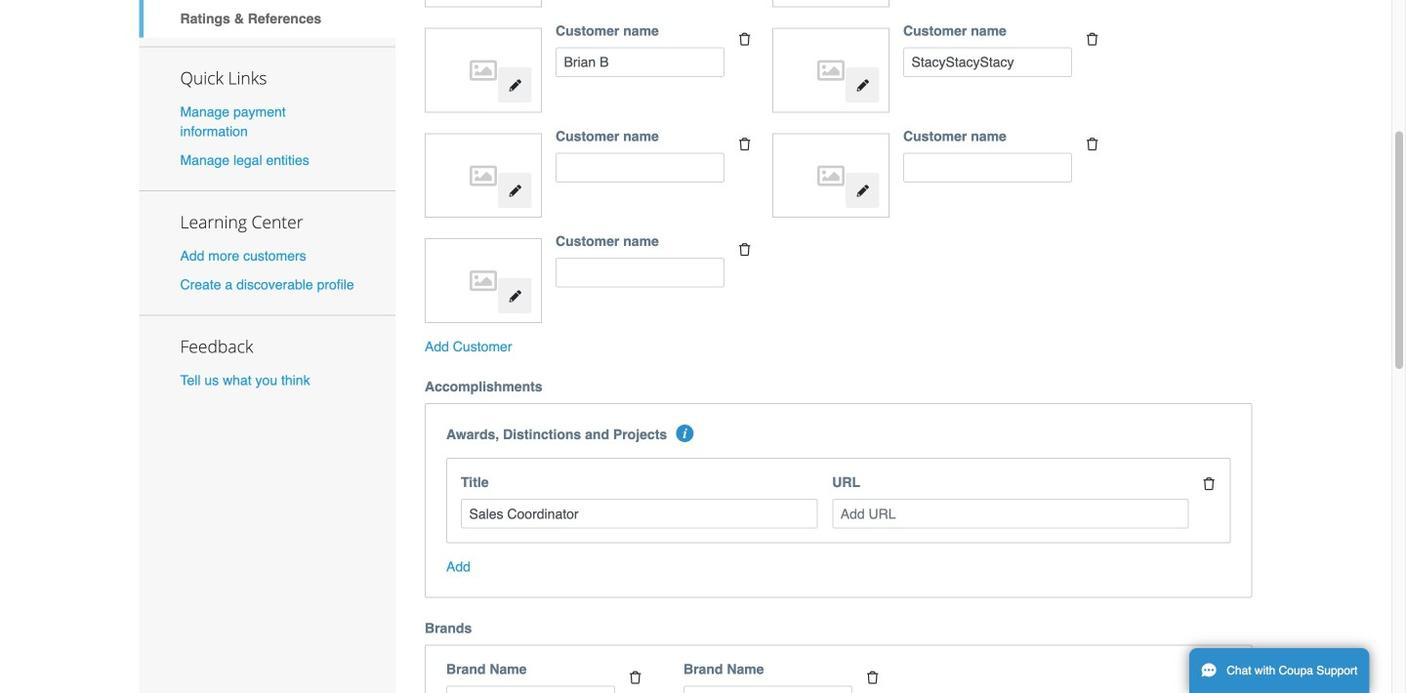 Task type: vqa. For each thing, say whether or not it's contained in the screenshot.
Additional Information image
yes



Task type: locate. For each thing, give the bounding box(es) containing it.
logo image
[[435, 38, 532, 103], [783, 38, 880, 103], [435, 143, 532, 208], [783, 143, 880, 208], [435, 249, 532, 313]]

change image image
[[508, 79, 522, 93], [856, 79, 870, 93], [508, 184, 522, 198], [856, 184, 870, 198], [508, 290, 522, 303]]

Add URL text field
[[832, 499, 1189, 529]]

None text field
[[904, 47, 1073, 77], [904, 153, 1073, 183], [556, 258, 725, 288], [446, 686, 615, 694], [904, 47, 1073, 77], [904, 153, 1073, 183], [556, 258, 725, 288], [446, 686, 615, 694]]

None text field
[[556, 47, 725, 77], [556, 153, 725, 183], [684, 686, 853, 694], [556, 47, 725, 77], [556, 153, 725, 183], [684, 686, 853, 694]]



Task type: describe. For each thing, give the bounding box(es) containing it.
additional information image
[[676, 425, 694, 443]]

Add title text field
[[461, 499, 818, 529]]



